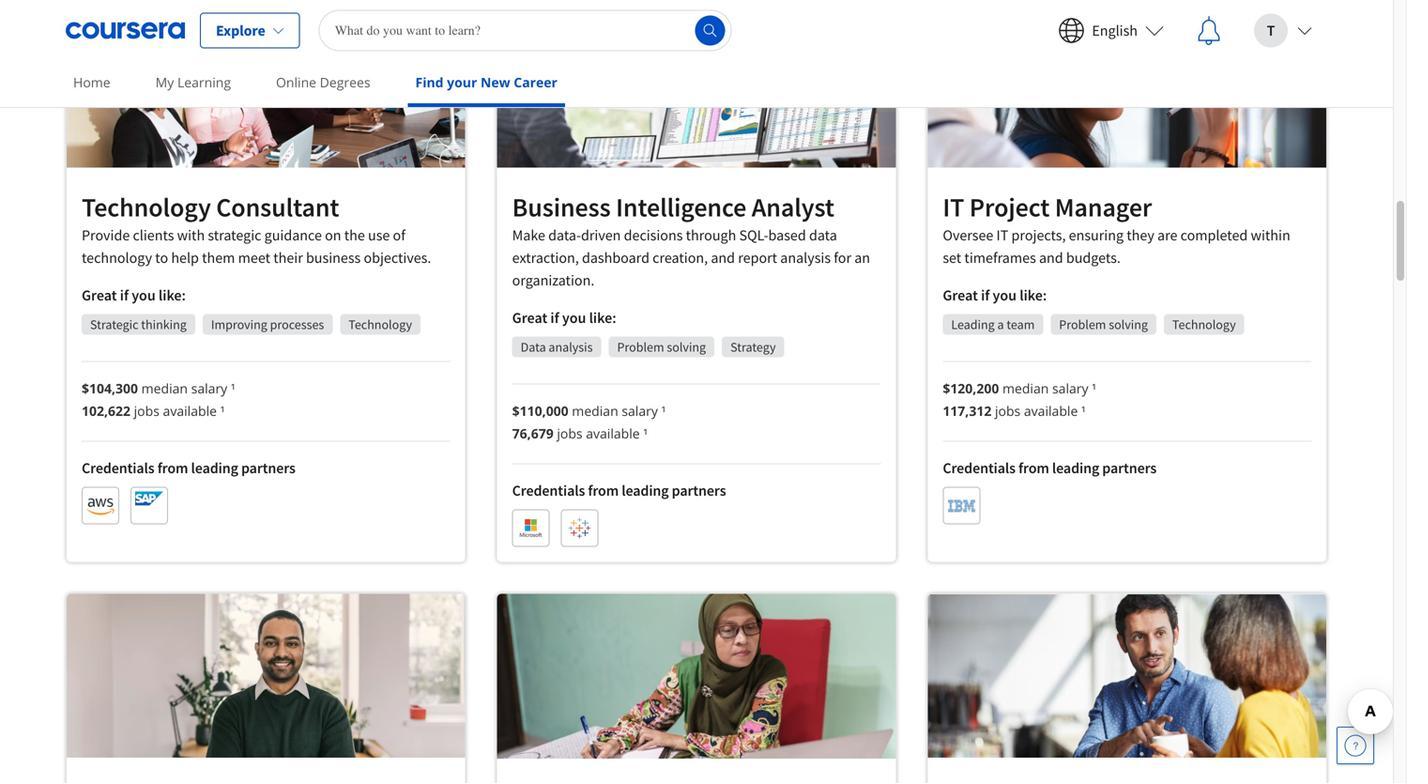 Task type: describe. For each thing, give the bounding box(es) containing it.
salary for project
[[1053, 380, 1089, 397]]

make
[[512, 226, 545, 245]]

clients
[[133, 226, 174, 245]]

1 vertical spatial analysis
[[549, 339, 593, 356]]

if for technology
[[120, 286, 129, 305]]

technology for technology consultant
[[349, 316, 412, 333]]

online degrees
[[276, 73, 370, 91]]

data-
[[548, 226, 581, 245]]

$120,200 median salary ¹ 117,312 jobs available ¹
[[943, 380, 1097, 420]]

you for technology
[[132, 286, 156, 305]]

117,312
[[943, 402, 992, 420]]

problem for intelligence
[[617, 339, 664, 356]]

technology for it project manager
[[1173, 316, 1236, 333]]

oversee
[[943, 226, 994, 245]]

they
[[1127, 226, 1155, 245]]

great for technology
[[82, 286, 117, 305]]

credentials from leading partners for consultant
[[82, 459, 296, 477]]

analyst
[[752, 191, 835, 224]]

find your new career
[[416, 73, 558, 91]]

solving for analyst
[[667, 339, 706, 356]]

find your new career link
[[408, 61, 565, 107]]

partners for intelligence
[[672, 481, 726, 500]]

to
[[155, 248, 168, 267]]

bookkeeper image
[[497, 594, 896, 758]]

credentials for it
[[943, 459, 1016, 478]]

jobs for business
[[557, 425, 583, 442]]

problem solving for intelligence
[[617, 339, 706, 356]]

completed
[[1181, 226, 1248, 245]]

if for business
[[551, 309, 559, 327]]

strategy
[[731, 339, 776, 356]]

76,679
[[512, 425, 554, 442]]

data
[[521, 339, 546, 356]]

1 vertical spatial it
[[997, 226, 1009, 245]]

great if you like: for business
[[512, 309, 617, 327]]

consultant
[[216, 191, 339, 223]]

provide
[[82, 226, 130, 245]]

improving processes
[[211, 316, 324, 333]]

problem for project
[[1059, 316, 1106, 333]]

processes
[[270, 316, 324, 333]]

credentials for business
[[512, 481, 585, 500]]

meet
[[238, 248, 270, 267]]

technology consultant provide clients with strategic guidance on the use of technology to help them meet their business objectives.
[[82, 191, 431, 267]]

budgets.
[[1067, 249, 1121, 267]]

set
[[943, 249, 962, 267]]

report
[[738, 249, 778, 267]]

based
[[769, 226, 806, 245]]

through
[[686, 226, 736, 245]]

dashboard
[[582, 249, 650, 267]]

available for consultant
[[163, 402, 217, 420]]

intelligence
[[616, 191, 747, 224]]

help
[[171, 248, 199, 267]]

home link
[[66, 61, 118, 103]]

driven
[[581, 226, 621, 245]]

102,622
[[82, 402, 131, 420]]

leading for intelligence
[[622, 481, 669, 500]]

them
[[202, 248, 235, 267]]

t
[[1267, 21, 1275, 40]]

sql-
[[739, 226, 769, 245]]

a
[[998, 316, 1004, 333]]

strategic
[[208, 226, 261, 245]]

you for business
[[562, 309, 586, 327]]

strategic thinking
[[90, 316, 187, 333]]

data analysis
[[521, 339, 593, 356]]

their
[[273, 248, 303, 267]]

your
[[447, 73, 477, 91]]

strategic
[[90, 316, 138, 333]]

help center image
[[1345, 734, 1367, 757]]

salary for intelligence
[[622, 402, 658, 420]]

use
[[368, 226, 390, 245]]

my
[[156, 73, 174, 91]]

leading for project
[[1052, 459, 1100, 478]]

degrees
[[320, 73, 370, 91]]

median for consultant
[[141, 379, 188, 397]]

t button
[[1239, 0, 1328, 61]]

available for project
[[1024, 402, 1078, 420]]

you for it
[[993, 286, 1017, 305]]

credentials for technology
[[82, 459, 155, 477]]

improving
[[211, 316, 267, 333]]

for
[[834, 249, 852, 267]]

business intelligence analyst make data-driven decisions through sql-based data extraction, dashboard creation, and report analysis for an organization.
[[512, 191, 870, 290]]

career
[[514, 73, 558, 91]]

partners for project
[[1103, 459, 1157, 478]]

creation,
[[653, 249, 708, 267]]

from for consultant
[[157, 459, 188, 477]]



Task type: locate. For each thing, give the bounding box(es) containing it.
0 vertical spatial it
[[943, 191, 965, 224]]

you up the strategic thinking
[[132, 286, 156, 305]]

0 vertical spatial problem
[[1059, 316, 1106, 333]]

0 horizontal spatial solving
[[667, 339, 706, 356]]

median for intelligence
[[572, 402, 618, 420]]

problem solving down creation,
[[617, 339, 706, 356]]

jobs inside the $120,200 median salary ¹ 117,312 jobs available ¹
[[995, 402, 1021, 420]]

like:
[[159, 286, 186, 305], [1020, 286, 1047, 305], [589, 309, 617, 327]]

like: for project
[[1020, 286, 1047, 305]]

my learning link
[[148, 61, 239, 103]]

1 horizontal spatial available
[[586, 425, 640, 442]]

and down projects,
[[1039, 249, 1064, 267]]

2 and from the left
[[1039, 249, 1064, 267]]

2 horizontal spatial partners
[[1103, 459, 1157, 478]]

it up oversee
[[943, 191, 965, 224]]

credentials down the 102,622 on the bottom left of page
[[82, 459, 155, 477]]

extraction,
[[512, 249, 579, 267]]

2 horizontal spatial leading
[[1052, 459, 1100, 478]]

ensuring
[[1069, 226, 1124, 245]]

0 horizontal spatial problem solving
[[617, 339, 706, 356]]

and inside business intelligence analyst make data-driven decisions through sql-based data extraction, dashboard creation, and report analysis for an organization.
[[711, 249, 735, 267]]

english
[[1092, 21, 1138, 40]]

1 horizontal spatial credentials
[[512, 481, 585, 500]]

1 horizontal spatial problem
[[1059, 316, 1106, 333]]

explore
[[216, 21, 265, 40]]

leading
[[951, 316, 995, 333]]

What do you want to learn? text field
[[319, 10, 732, 51]]

analysis right data
[[549, 339, 593, 356]]

0 vertical spatial problem solving
[[1059, 316, 1148, 333]]

projects,
[[1012, 226, 1066, 245]]

solving down budgets.
[[1109, 316, 1148, 333]]

available inside the $120,200 median salary ¹ 117,312 jobs available ¹
[[1024, 402, 1078, 420]]

organization.
[[512, 271, 595, 290]]

from down $110,000 median salary ¹ 76,679 jobs available ¹
[[588, 481, 619, 500]]

leading down $104,300 median salary ¹ 102,622 jobs available ¹
[[191, 459, 238, 477]]

partners
[[241, 459, 296, 477], [1103, 459, 1157, 478], [672, 481, 726, 500]]

if up leading a team
[[981, 286, 990, 305]]

new
[[481, 73, 510, 91]]

from down the $120,200 median salary ¹ 117,312 jobs available ¹
[[1019, 459, 1050, 478]]

median for project
[[1003, 380, 1049, 397]]

great if you like: for technology
[[82, 286, 186, 305]]

problem solving
[[1059, 316, 1148, 333], [617, 339, 706, 356]]

you up the a
[[993, 286, 1017, 305]]

0 horizontal spatial analysis
[[549, 339, 593, 356]]

partners for consultant
[[241, 459, 296, 477]]

0 horizontal spatial great if you like:
[[82, 286, 186, 305]]

timeframes
[[965, 249, 1036, 267]]

leading for consultant
[[191, 459, 238, 477]]

jobs right the 102,622 on the bottom left of page
[[134, 402, 160, 420]]

like: for consultant
[[159, 286, 186, 305]]

like: up data analysis on the left
[[589, 309, 617, 327]]

median right the $110,000
[[572, 402, 618, 420]]

great if you like: up leading a team
[[943, 286, 1047, 305]]

decisions
[[624, 226, 683, 245]]

like: up thinking
[[159, 286, 186, 305]]

0 horizontal spatial like:
[[159, 286, 186, 305]]

business
[[512, 191, 611, 224]]

great if you like: for it
[[943, 286, 1047, 305]]

2 horizontal spatial median
[[1003, 380, 1049, 397]]

1 horizontal spatial great
[[512, 309, 548, 327]]

credentials
[[82, 459, 155, 477], [943, 459, 1016, 478], [512, 481, 585, 500]]

great if you like:
[[82, 286, 186, 305], [943, 286, 1047, 305], [512, 309, 617, 327]]

you
[[132, 286, 156, 305], [993, 286, 1017, 305], [562, 309, 586, 327]]

1 horizontal spatial solving
[[1109, 316, 1148, 333]]

None search field
[[319, 10, 732, 51]]

if up strategic
[[120, 286, 129, 305]]

are
[[1158, 226, 1178, 245]]

1 horizontal spatial it
[[997, 226, 1009, 245]]

if for it
[[981, 286, 990, 305]]

credentials down 76,679
[[512, 481, 585, 500]]

median inside $110,000 median salary ¹ 76,679 jobs available ¹
[[572, 402, 618, 420]]

project
[[970, 191, 1050, 224]]

technology down objectives.
[[349, 316, 412, 333]]

great if you like: up the strategic thinking
[[82, 286, 186, 305]]

online degrees link
[[269, 61, 378, 103]]

median
[[141, 379, 188, 397], [1003, 380, 1049, 397], [572, 402, 618, 420]]

salary
[[191, 379, 227, 397], [1053, 380, 1089, 397], [622, 402, 658, 420]]

it
[[943, 191, 965, 224], [997, 226, 1009, 245]]

you up data analysis on the left
[[562, 309, 586, 327]]

problem solving for project
[[1059, 316, 1148, 333]]

thinking
[[141, 316, 187, 333]]

available right the 102,622 on the bottom left of page
[[163, 402, 217, 420]]

leading down $110,000 median salary ¹ 76,679 jobs available ¹
[[622, 481, 669, 500]]

0 horizontal spatial problem
[[617, 339, 664, 356]]

1 horizontal spatial if
[[551, 309, 559, 327]]

1 horizontal spatial you
[[562, 309, 586, 327]]

2 horizontal spatial credentials
[[943, 459, 1016, 478]]

technology down completed
[[1173, 316, 1236, 333]]

jobs inside $104,300 median salary ¹ 102,622 jobs available ¹
[[134, 402, 160, 420]]

2 horizontal spatial like:
[[1020, 286, 1047, 305]]

1 horizontal spatial technology
[[349, 316, 412, 333]]

0 horizontal spatial great
[[82, 286, 117, 305]]

jobs inside $110,000 median salary ¹ 76,679 jobs available ¹
[[557, 425, 583, 442]]

available right 117,312
[[1024, 402, 1078, 420]]

available for intelligence
[[586, 425, 640, 442]]

within
[[1251, 226, 1291, 245]]

credentials from leading partners
[[82, 459, 296, 477], [943, 459, 1157, 478], [512, 481, 726, 500]]

the
[[344, 226, 365, 245]]

salary inside the $120,200 median salary ¹ 117,312 jobs available ¹
[[1053, 380, 1089, 397]]

1 horizontal spatial problem solving
[[1059, 316, 1148, 333]]

1 horizontal spatial credentials from leading partners
[[512, 481, 726, 500]]

problem
[[1059, 316, 1106, 333], [617, 339, 664, 356]]

with
[[177, 226, 205, 245]]

1 horizontal spatial salary
[[622, 402, 658, 420]]

if
[[120, 286, 129, 305], [981, 286, 990, 305], [551, 309, 559, 327]]

1 horizontal spatial jobs
[[557, 425, 583, 442]]

median right the $104,300
[[141, 379, 188, 397]]

great
[[82, 286, 117, 305], [943, 286, 978, 305], [512, 309, 548, 327]]

1 horizontal spatial from
[[588, 481, 619, 500]]

leading
[[191, 459, 238, 477], [1052, 459, 1100, 478], [622, 481, 669, 500]]

0 vertical spatial analysis
[[781, 249, 831, 267]]

analysis inside business intelligence analyst make data-driven decisions through sql-based data extraction, dashboard creation, and report analysis for an organization.
[[781, 249, 831, 267]]

my learning
[[156, 73, 231, 91]]

2 horizontal spatial if
[[981, 286, 990, 305]]

$104,300
[[82, 379, 138, 397]]

and
[[711, 249, 735, 267], [1039, 249, 1064, 267]]

median right the $120,200 on the right of the page
[[1003, 380, 1049, 397]]

1 horizontal spatial leading
[[622, 481, 669, 500]]

0 horizontal spatial salary
[[191, 379, 227, 397]]

2 horizontal spatial you
[[993, 286, 1017, 305]]

salary inside $104,300 median salary ¹ 102,622 jobs available ¹
[[191, 379, 227, 397]]

available inside $104,300 median salary ¹ 102,622 jobs available ¹
[[163, 402, 217, 420]]

jobs for technology
[[134, 402, 160, 420]]

0 horizontal spatial you
[[132, 286, 156, 305]]

credentials from leading partners down the $120,200 median salary ¹ 117,312 jobs available ¹
[[943, 459, 1157, 478]]

of
[[393, 226, 406, 245]]

solving for manager
[[1109, 316, 1148, 333]]

available right 76,679
[[586, 425, 640, 442]]

jobs
[[134, 402, 160, 420], [995, 402, 1021, 420], [557, 425, 583, 442]]

technology
[[82, 191, 211, 223], [349, 316, 412, 333], [1173, 316, 1236, 333]]

credentials from leading partners for project
[[943, 459, 1157, 478]]

great up data
[[512, 309, 548, 327]]

¹
[[231, 379, 235, 397], [1092, 380, 1097, 397], [220, 402, 225, 420], [662, 402, 666, 420], [1082, 402, 1086, 420], [643, 425, 648, 442]]

1 horizontal spatial like:
[[589, 309, 617, 327]]

like: up team
[[1020, 286, 1047, 305]]

technology
[[82, 248, 152, 267]]

1 vertical spatial problem solving
[[617, 339, 706, 356]]

available
[[163, 402, 217, 420], [1024, 402, 1078, 420], [586, 425, 640, 442]]

technology up clients
[[82, 191, 211, 223]]

solving left "strategy"
[[667, 339, 706, 356]]

it up timeframes
[[997, 226, 1009, 245]]

2 horizontal spatial available
[[1024, 402, 1078, 420]]

2 horizontal spatial great
[[943, 286, 978, 305]]

0 horizontal spatial credentials from leading partners
[[82, 459, 296, 477]]

median inside the $120,200 median salary ¹ 117,312 jobs available ¹
[[1003, 380, 1049, 397]]

from for intelligence
[[588, 481, 619, 500]]

0 horizontal spatial it
[[943, 191, 965, 224]]

great for business
[[512, 309, 548, 327]]

salary for consultant
[[191, 379, 227, 397]]

learning
[[177, 73, 231, 91]]

$120,200
[[943, 380, 999, 397]]

great up strategic
[[82, 286, 117, 305]]

from
[[157, 459, 188, 477], [1019, 459, 1050, 478], [588, 481, 619, 500]]

online
[[276, 73, 316, 91]]

0 horizontal spatial credentials
[[82, 459, 155, 477]]

0 horizontal spatial jobs
[[134, 402, 160, 420]]

home
[[73, 73, 110, 91]]

1 horizontal spatial and
[[1039, 249, 1064, 267]]

0 horizontal spatial from
[[157, 459, 188, 477]]

business
[[306, 248, 361, 267]]

explore button
[[200, 13, 300, 48]]

like: for intelligence
[[589, 309, 617, 327]]

1 horizontal spatial median
[[572, 402, 618, 420]]

coursera image
[[66, 15, 185, 46]]

english button
[[1043, 0, 1179, 61]]

objectives.
[[364, 248, 431, 267]]

from down $104,300 median salary ¹ 102,622 jobs available ¹
[[157, 459, 188, 477]]

2 horizontal spatial credentials from leading partners
[[943, 459, 1157, 478]]

0 horizontal spatial partners
[[241, 459, 296, 477]]

manager
[[1055, 191, 1152, 224]]

jobs right 117,312
[[995, 402, 1021, 420]]

1 vertical spatial solving
[[667, 339, 706, 356]]

1 horizontal spatial great if you like:
[[512, 309, 617, 327]]

leading down the $120,200 median salary ¹ 117,312 jobs available ¹
[[1052, 459, 1100, 478]]

0 horizontal spatial leading
[[191, 459, 238, 477]]

$110,000
[[512, 402, 569, 420]]

problem right team
[[1059, 316, 1106, 333]]

from for project
[[1019, 459, 1050, 478]]

2 horizontal spatial from
[[1019, 459, 1050, 478]]

$110,000 median salary ¹ 76,679 jobs available ¹
[[512, 402, 666, 442]]

0 horizontal spatial and
[[711, 249, 735, 267]]

0 horizontal spatial median
[[141, 379, 188, 397]]

leading a team
[[951, 316, 1035, 333]]

analysis
[[781, 249, 831, 267], [549, 339, 593, 356]]

great if you like: up data analysis on the left
[[512, 309, 617, 327]]

great for it
[[943, 286, 978, 305]]

2 horizontal spatial great if you like:
[[943, 286, 1047, 305]]

an
[[855, 249, 870, 267]]

credentials from leading partners down $110,000 median salary ¹ 76,679 jobs available ¹
[[512, 481, 726, 500]]

if up data analysis on the left
[[551, 309, 559, 327]]

on
[[325, 226, 341, 245]]

technology inside technology consultant provide clients with strategic guidance on the use of technology to help them meet their business objectives.
[[82, 191, 211, 223]]

great up leading
[[943, 286, 978, 305]]

find
[[416, 73, 444, 91]]

credentials down 117,312
[[943, 459, 1016, 478]]

available inside $110,000 median salary ¹ 76,679 jobs available ¹
[[586, 425, 640, 442]]

1 vertical spatial problem
[[617, 339, 664, 356]]

problem right data analysis on the left
[[617, 339, 664, 356]]

1 horizontal spatial analysis
[[781, 249, 831, 267]]

analysis down 'data'
[[781, 249, 831, 267]]

2 horizontal spatial salary
[[1053, 380, 1089, 397]]

2 horizontal spatial technology
[[1173, 316, 1236, 333]]

$104,300 median salary ¹ 102,622 jobs available ¹
[[82, 379, 235, 420]]

2 horizontal spatial jobs
[[995, 402, 1021, 420]]

team
[[1007, 316, 1035, 333]]

it project manager oversee it projects, ensuring they are completed within set timeframes and budgets.
[[943, 191, 1291, 267]]

credentials from leading partners down $104,300 median salary ¹ 102,622 jobs available ¹
[[82, 459, 296, 477]]

data
[[809, 226, 837, 245]]

median inside $104,300 median salary ¹ 102,622 jobs available ¹
[[141, 379, 188, 397]]

0 horizontal spatial available
[[163, 402, 217, 420]]

0 vertical spatial solving
[[1109, 316, 1148, 333]]

guidance
[[264, 226, 322, 245]]

and down the through
[[711, 249, 735, 267]]

1 and from the left
[[711, 249, 735, 267]]

jobs for it
[[995, 402, 1021, 420]]

solving
[[1109, 316, 1148, 333], [667, 339, 706, 356]]

1 horizontal spatial partners
[[672, 481, 726, 500]]

problem solving down budgets.
[[1059, 316, 1148, 333]]

credentials from leading partners for intelligence
[[512, 481, 726, 500]]

0 horizontal spatial if
[[120, 286, 129, 305]]

0 horizontal spatial technology
[[82, 191, 211, 223]]

jobs right 76,679
[[557, 425, 583, 442]]

and inside it project manager oversee it projects, ensuring they are completed within set timeframes and budgets.
[[1039, 249, 1064, 267]]

salary inside $110,000 median salary ¹ 76,679 jobs available ¹
[[622, 402, 658, 420]]



Task type: vqa. For each thing, say whether or not it's contained in the screenshot.
the topmost the or
no



